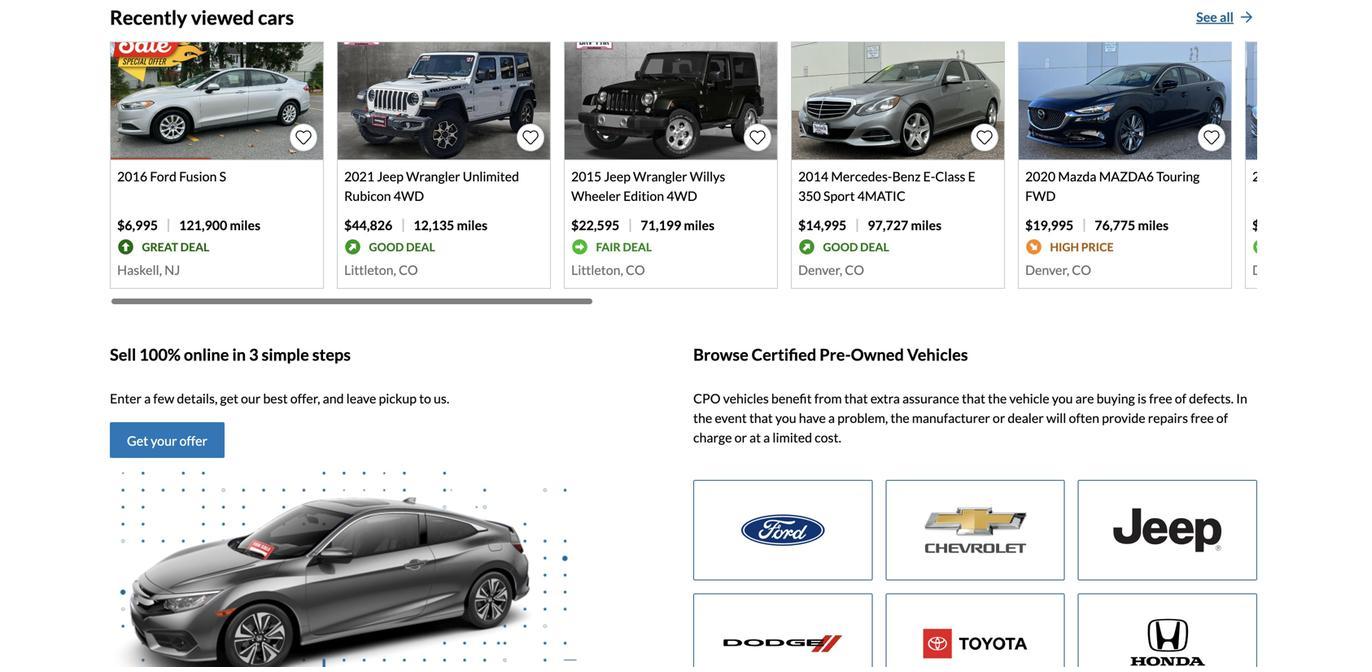 Task type: locate. For each thing, give the bounding box(es) containing it.
1 horizontal spatial littleton,
[[572, 262, 624, 278]]

1 horizontal spatial littleton, co
[[572, 262, 645, 278]]

wrangler inside 2015 jeep wrangler willys wheeler edition 4wd
[[633, 169, 688, 185]]

that up manufacturer
[[962, 391, 986, 407]]

3 deal from the left
[[623, 240, 652, 254]]

1 vertical spatial free
[[1191, 410, 1214, 426]]

is
[[1138, 391, 1147, 407]]

1 good deal from the left
[[369, 240, 435, 254]]

0 horizontal spatial you
[[776, 410, 797, 426]]

from
[[815, 391, 842, 407]]

5 miles from the left
[[1138, 218, 1169, 233]]

littleton, for $22,595
[[572, 262, 624, 278]]

co down fair deal
[[626, 262, 645, 278]]

nj
[[165, 262, 180, 278]]

1 horizontal spatial denver,
[[1026, 262, 1070, 278]]

1 littleton, from the left
[[344, 262, 396, 278]]

denver, co for $19,995
[[1026, 262, 1092, 278]]

0 vertical spatial you
[[1052, 391, 1073, 407]]

0 horizontal spatial wrangler
[[406, 169, 460, 185]]

in
[[232, 345, 246, 365]]

denver, down high
[[1026, 262, 1070, 278]]

enter
[[110, 391, 142, 407]]

350
[[799, 188, 821, 204]]

3 co from the left
[[845, 262, 865, 278]]

0 horizontal spatial 2015
[[572, 169, 602, 185]]

miles for 121,900 miles
[[230, 218, 261, 233]]

fusion
[[179, 169, 217, 185]]

wrangler up edition
[[633, 169, 688, 185]]

1 wrangler from the left
[[406, 169, 460, 185]]

good
[[369, 240, 404, 254], [823, 240, 858, 254]]

benz
[[893, 169, 921, 185]]

co for 97,727
[[845, 262, 865, 278]]

s
[[219, 169, 226, 185]]

miles right 121,900
[[230, 218, 261, 233]]

a right have at the bottom
[[829, 410, 835, 426]]

sport
[[824, 188, 855, 204]]

of down defects.
[[1217, 410, 1229, 426]]

1 4wd from the left
[[394, 188, 424, 204]]

littleton,
[[344, 262, 396, 278], [572, 262, 624, 278]]

2 wrangler from the left
[[633, 169, 688, 185]]

0 vertical spatial a
[[144, 391, 151, 407]]

enter a few details, get our best offer, and leave pickup to us.
[[110, 391, 450, 407]]

2 littleton, co from the left
[[572, 262, 645, 278]]

2016 ford fusion s image
[[111, 43, 323, 160]]

viewed
[[191, 6, 254, 29]]

0 vertical spatial free
[[1150, 391, 1173, 407]]

browse certified pre-owned vehicles
[[694, 345, 968, 365]]

1 horizontal spatial denver, co
[[1026, 262, 1092, 278]]

0 horizontal spatial of
[[1175, 391, 1187, 407]]

few
[[153, 391, 174, 407]]

2 littleton, from the left
[[572, 262, 624, 278]]

good deal down 12,135
[[369, 240, 435, 254]]

2 deal from the left
[[406, 240, 435, 254]]

1 horizontal spatial good
[[823, 240, 858, 254]]

that
[[845, 391, 868, 407], [962, 391, 986, 407], [750, 410, 773, 426]]

76,775 miles
[[1095, 218, 1169, 233]]

jeep for rubicon
[[377, 169, 404, 185]]

see
[[1197, 9, 1218, 25]]

1 2015 from the left
[[572, 169, 602, 185]]

2015 inside 2015 jeep wrangler willys wheeler edition 4wd
[[572, 169, 602, 185]]

price
[[1082, 240, 1114, 254]]

a left the few in the bottom left of the page
[[144, 391, 151, 407]]

denver, co down $18,995 in the right top of the page
[[1253, 262, 1319, 278]]

1 good from the left
[[369, 240, 404, 254]]

browse
[[694, 345, 749, 365]]

1 vertical spatial or
[[735, 430, 747, 446]]

haskell,
[[117, 262, 162, 278]]

free
[[1150, 391, 1173, 407], [1191, 410, 1214, 426]]

miles right 12,135
[[457, 218, 488, 233]]

event
[[715, 410, 747, 426]]

you up will
[[1052, 391, 1073, 407]]

0 horizontal spatial denver,
[[799, 262, 843, 278]]

get
[[127, 433, 148, 449]]

2015
[[572, 169, 602, 185], [1253, 169, 1283, 185]]

jeep inside 2021 jeep wrangler unlimited rubicon 4wd
[[377, 169, 404, 185]]

deal
[[180, 240, 209, 254], [406, 240, 435, 254], [623, 240, 652, 254], [861, 240, 890, 254]]

miles right 76,775
[[1138, 218, 1169, 233]]

2 horizontal spatial a
[[829, 410, 835, 426]]

a
[[144, 391, 151, 407], [829, 410, 835, 426], [764, 430, 770, 446]]

miles right 71,199 on the left top of page
[[684, 218, 715, 233]]

buying
[[1097, 391, 1136, 407]]

deal for 97,727 miles
[[861, 240, 890, 254]]

2021 jeep wrangler unlimited rubicon 4wd image
[[338, 43, 550, 160]]

provide
[[1102, 410, 1146, 426]]

1 horizontal spatial wrangler
[[633, 169, 688, 185]]

denver, for $19,995
[[1026, 262, 1070, 278]]

of up repairs
[[1175, 391, 1187, 407]]

wheeler
[[572, 188, 621, 204]]

1 co from the left
[[399, 262, 418, 278]]

71,199 miles
[[641, 218, 715, 233]]

or
[[993, 410, 1006, 426], [735, 430, 747, 446]]

the left vehicle
[[988, 391, 1007, 407]]

denver, down $18,995 in the right top of the page
[[1253, 262, 1297, 278]]

2 good from the left
[[823, 240, 858, 254]]

wrangler
[[406, 169, 460, 185], [633, 169, 688, 185]]

dealer
[[1008, 410, 1044, 426]]

v6
[[1347, 169, 1364, 185]]

cpo
[[694, 391, 721, 407]]

2 denver, co from the left
[[1026, 262, 1092, 278]]

2 denver, from the left
[[1026, 262, 1070, 278]]

co down $18,995 in the right top of the page
[[1300, 262, 1319, 278]]

co down $14,995
[[845, 262, 865, 278]]

jeep inside 2015 jeep wrangler willys wheeler edition 4wd
[[604, 169, 631, 185]]

2 horizontal spatial denver,
[[1253, 262, 1297, 278]]

2 co from the left
[[626, 262, 645, 278]]

2015 up wheeler on the top left of the page
[[572, 169, 602, 185]]

4 co from the left
[[1072, 262, 1092, 278]]

at
[[750, 430, 761, 446]]

e
[[968, 169, 976, 185]]

honda image
[[1079, 595, 1257, 668]]

miles for 97,727 miles
[[911, 218, 942, 233]]

jeep up wheeler on the top left of the page
[[604, 169, 631, 185]]

2014
[[799, 169, 829, 185]]

2 horizontal spatial the
[[988, 391, 1007, 407]]

miles for 76,775 miles
[[1138, 218, 1169, 233]]

1 miles from the left
[[230, 218, 261, 233]]

chevrolet image
[[887, 481, 1065, 580]]

2 good deal from the left
[[823, 240, 890, 254]]

1 horizontal spatial jeep
[[604, 169, 631, 185]]

1 jeep from the left
[[377, 169, 404, 185]]

littleton, co down fair
[[572, 262, 645, 278]]

the down extra
[[891, 410, 910, 426]]

deal for 121,900 miles
[[180, 240, 209, 254]]

$19,995
[[1026, 218, 1074, 233]]

2 horizontal spatial denver, co
[[1253, 262, 1319, 278]]

good for $44,826
[[369, 240, 404, 254]]

have
[[799, 410, 826, 426]]

deal down 121,900
[[180, 240, 209, 254]]

2 4wd from the left
[[667, 188, 698, 204]]

co down high price
[[1072, 262, 1092, 278]]

$44,826
[[344, 218, 393, 233]]

1 horizontal spatial good deal
[[823, 240, 890, 254]]

are
[[1076, 391, 1095, 407]]

free right is
[[1150, 391, 1173, 407]]

deal down 12,135
[[406, 240, 435, 254]]

4wd up 71,199 miles
[[667, 188, 698, 204]]

in
[[1237, 391, 1248, 407]]

extra
[[871, 391, 900, 407]]

4wd up 12,135
[[394, 188, 424, 204]]

121,900 miles
[[179, 218, 261, 233]]

co for 76,775
[[1072, 262, 1092, 278]]

wrangler for edition
[[633, 169, 688, 185]]

wrangler inside 2021 jeep wrangler unlimited rubicon 4wd
[[406, 169, 460, 185]]

you down benefit
[[776, 410, 797, 426]]

3 miles from the left
[[684, 218, 715, 233]]

free down defects.
[[1191, 410, 1214, 426]]

details,
[[177, 391, 218, 407]]

0 horizontal spatial good
[[369, 240, 404, 254]]

2 jeep from the left
[[604, 169, 631, 185]]

12,135
[[414, 218, 455, 233]]

3 denver, co from the left
[[1253, 262, 1319, 278]]

1 horizontal spatial the
[[891, 410, 910, 426]]

good deal down 97,727
[[823, 240, 890, 254]]

littleton, co for $44,826
[[344, 262, 418, 278]]

12,135 miles
[[414, 218, 488, 233]]

1 horizontal spatial a
[[764, 430, 770, 446]]

0 horizontal spatial jeep
[[377, 169, 404, 185]]

get
[[220, 391, 239, 407]]

denver, co down high
[[1026, 262, 1092, 278]]

0 horizontal spatial littleton,
[[344, 262, 396, 278]]

us.
[[434, 391, 450, 407]]

deal right fair
[[623, 240, 652, 254]]

1 vertical spatial a
[[829, 410, 835, 426]]

co for 12,135
[[399, 262, 418, 278]]

denver, co for $14,995
[[799, 262, 865, 278]]

2 miles from the left
[[457, 218, 488, 233]]

sell 100% online in 3 simple steps
[[110, 345, 351, 365]]

denver, co down $14,995
[[799, 262, 865, 278]]

denver, co
[[799, 262, 865, 278], [1026, 262, 1092, 278], [1253, 262, 1319, 278]]

co
[[399, 262, 418, 278], [626, 262, 645, 278], [845, 262, 865, 278], [1072, 262, 1092, 278], [1300, 262, 1319, 278]]

1 denver, from the left
[[799, 262, 843, 278]]

littleton, co down $44,826
[[344, 262, 418, 278]]

fair deal
[[596, 240, 652, 254]]

2015 left acura at the right of the page
[[1253, 169, 1283, 185]]

good deal for $14,995
[[823, 240, 890, 254]]

1 deal from the left
[[180, 240, 209, 254]]

a right at
[[764, 430, 770, 446]]

2020 mazda mazda6 touring fwd image
[[1019, 43, 1232, 160]]

good down $44,826
[[369, 240, 404, 254]]

that up at
[[750, 410, 773, 426]]

1 denver, co from the left
[[799, 262, 865, 278]]

0 horizontal spatial or
[[735, 430, 747, 446]]

littleton, co
[[344, 262, 418, 278], [572, 262, 645, 278]]

1 littleton, co from the left
[[344, 262, 418, 278]]

2021
[[344, 169, 375, 185]]

2015 for 2015 acura tlx v6 f
[[1253, 169, 1283, 185]]

you
[[1052, 391, 1073, 407], [776, 410, 797, 426]]

the down cpo in the right of the page
[[694, 410, 713, 426]]

limited
[[773, 430, 813, 446]]

littleton, down $44,826
[[344, 262, 396, 278]]

0 horizontal spatial littleton, co
[[344, 262, 418, 278]]

wrangler up 12,135
[[406, 169, 460, 185]]

miles
[[230, 218, 261, 233], [457, 218, 488, 233], [684, 218, 715, 233], [911, 218, 942, 233], [1138, 218, 1169, 233]]

0 horizontal spatial denver, co
[[799, 262, 865, 278]]

denver, down $14,995
[[799, 262, 843, 278]]

or left at
[[735, 430, 747, 446]]

2 2015 from the left
[[1253, 169, 1283, 185]]

edition
[[624, 188, 664, 204]]

2015 jeep wrangler willys wheeler edition 4wd image
[[565, 43, 778, 160]]

miles right 97,727
[[911, 218, 942, 233]]

co down 12,135
[[399, 262, 418, 278]]

1 vertical spatial of
[[1217, 410, 1229, 426]]

4 deal from the left
[[861, 240, 890, 254]]

dodge image
[[694, 595, 872, 668]]

0 horizontal spatial 4wd
[[394, 188, 424, 204]]

0 vertical spatial of
[[1175, 391, 1187, 407]]

1 horizontal spatial 2015
[[1253, 169, 1283, 185]]

vehicle
[[1010, 391, 1050, 407]]

often
[[1069, 410, 1100, 426]]

denver,
[[799, 262, 843, 278], [1026, 262, 1070, 278], [1253, 262, 1297, 278]]

1 horizontal spatial free
[[1191, 410, 1214, 426]]

1 horizontal spatial 4wd
[[667, 188, 698, 204]]

toyota image
[[887, 595, 1065, 668]]

or left dealer
[[993, 410, 1006, 426]]

0 horizontal spatial good deal
[[369, 240, 435, 254]]

$14,995
[[799, 218, 847, 233]]

good down $14,995
[[823, 240, 858, 254]]

littleton, down fair
[[572, 262, 624, 278]]

0 vertical spatial or
[[993, 410, 1006, 426]]

sell
[[110, 345, 136, 365]]

4 miles from the left
[[911, 218, 942, 233]]

assurance
[[903, 391, 960, 407]]

deal down 97,727
[[861, 240, 890, 254]]

that up problem,
[[845, 391, 868, 407]]

jeep up rubicon at the top
[[377, 169, 404, 185]]

1 horizontal spatial you
[[1052, 391, 1073, 407]]

2016
[[117, 169, 147, 185]]

2020 mazda mazda6 touring fwd
[[1026, 169, 1200, 204]]



Task type: vqa. For each thing, say whether or not it's contained in the screenshot.


Task type: describe. For each thing, give the bounding box(es) containing it.
good deal for $44,826
[[369, 240, 435, 254]]

ford
[[150, 169, 177, 185]]

see all image
[[1241, 11, 1254, 24]]

0 horizontal spatial the
[[694, 410, 713, 426]]

3
[[249, 345, 259, 365]]

1 vertical spatial you
[[776, 410, 797, 426]]

problem,
[[838, 410, 888, 426]]

1 horizontal spatial of
[[1217, 410, 1229, 426]]

121,900
[[179, 218, 227, 233]]

0 horizontal spatial free
[[1150, 391, 1173, 407]]

high price
[[1051, 240, 1114, 254]]

$22,595
[[572, 218, 620, 233]]

4wd inside 2015 jeep wrangler willys wheeler edition 4wd
[[667, 188, 698, 204]]

0 horizontal spatial a
[[144, 391, 151, 407]]

to
[[419, 391, 431, 407]]

fair
[[596, 240, 621, 254]]

will
[[1047, 410, 1067, 426]]

offer,
[[290, 391, 320, 407]]

97,727
[[868, 218, 909, 233]]

4wd inside 2021 jeep wrangler unlimited rubicon 4wd
[[394, 188, 424, 204]]

2020
[[1026, 169, 1056, 185]]

$18,995
[[1253, 218, 1301, 233]]

5 co from the left
[[1300, 262, 1319, 278]]

ford image
[[694, 481, 872, 580]]

100%
[[139, 345, 181, 365]]

steps
[[312, 345, 351, 365]]

see all link
[[1193, 6, 1258, 29]]

2014 mercedes-benz e-class e 350 sport 4matic image
[[792, 43, 1005, 160]]

denver, for $14,995
[[799, 262, 843, 278]]

mazda
[[1059, 169, 1097, 185]]

class
[[936, 169, 966, 185]]

pre-
[[820, 345, 851, 365]]

manufacturer
[[912, 410, 991, 426]]

littleton, co for $22,595
[[572, 262, 645, 278]]

mercedes-
[[831, 169, 893, 185]]

tlx
[[1322, 169, 1345, 185]]

get your offer button
[[110, 423, 225, 459]]

high
[[1051, 240, 1080, 254]]

fwd
[[1026, 188, 1056, 204]]

willys
[[690, 169, 726, 185]]

miles for 71,199 miles
[[684, 218, 715, 233]]

1 horizontal spatial that
[[845, 391, 868, 407]]

cars
[[258, 6, 294, 29]]

and
[[323, 391, 344, 407]]

2014 mercedes-benz e-class e 350 sport 4matic
[[799, 169, 976, 204]]

get your offer
[[127, 433, 208, 449]]

97,727 miles
[[868, 218, 942, 233]]

4matic
[[858, 188, 906, 204]]

vehicles
[[723, 391, 769, 407]]

co for 71,199
[[626, 262, 645, 278]]

2 horizontal spatial that
[[962, 391, 986, 407]]

cost.
[[815, 430, 842, 446]]

online
[[184, 345, 229, 365]]

2 vertical spatial a
[[764, 430, 770, 446]]

f
[[1366, 169, 1368, 185]]

cpo vehicles benefit from that extra assurance that the vehicle you are buying is free of defects.  in the event that you have a problem, the manufacturer or dealer will often provide repairs free of charge or at a limited cost.
[[694, 391, 1248, 446]]

acura
[[1286, 169, 1319, 185]]

wrangler for 4wd
[[406, 169, 460, 185]]

great
[[142, 240, 178, 254]]

simple
[[262, 345, 309, 365]]

vehicles
[[908, 345, 968, 365]]

e-
[[924, 169, 936, 185]]

leave
[[347, 391, 376, 407]]

owned
[[851, 345, 904, 365]]

see all
[[1197, 9, 1234, 25]]

repairs
[[1149, 410, 1189, 426]]

littleton, for $44,826
[[344, 262, 396, 278]]

certified
[[752, 345, 817, 365]]

76,775
[[1095, 218, 1136, 233]]

benefit
[[772, 391, 812, 407]]

$6,995
[[117, 218, 158, 233]]

defects.
[[1190, 391, 1234, 407]]

2015 acura tlx v6 fwd image
[[1246, 43, 1368, 160]]

all
[[1220, 9, 1234, 25]]

best
[[263, 391, 288, 407]]

miles for 12,135 miles
[[457, 218, 488, 233]]

2015 for 2015 jeep wrangler willys wheeler edition 4wd
[[572, 169, 602, 185]]

touring
[[1157, 169, 1200, 185]]

jeep for wheeler
[[604, 169, 631, 185]]

great deal
[[142, 240, 209, 254]]

good for $14,995
[[823, 240, 858, 254]]

3 denver, from the left
[[1253, 262, 1297, 278]]

2015 acura tlx v6 f
[[1253, 169, 1368, 185]]

1 horizontal spatial or
[[993, 410, 1006, 426]]

offer
[[180, 433, 208, 449]]

jeep image
[[1079, 481, 1257, 580]]

rubicon
[[344, 188, 391, 204]]

2015 jeep wrangler willys wheeler edition 4wd
[[572, 169, 726, 204]]

deal for 71,199 miles
[[623, 240, 652, 254]]

0 horizontal spatial that
[[750, 410, 773, 426]]

deal for 12,135 miles
[[406, 240, 435, 254]]

your
[[151, 433, 177, 449]]



